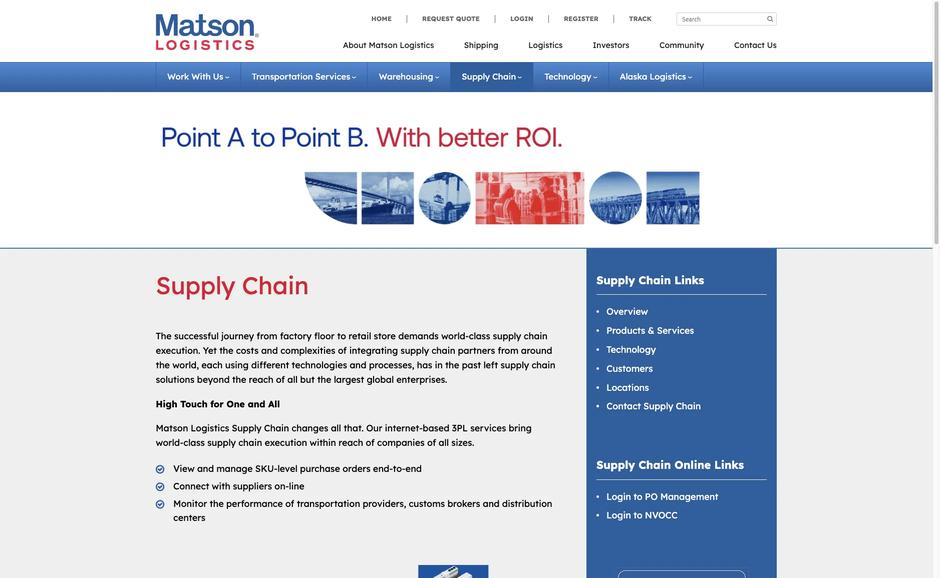 Task type: describe. For each thing, give the bounding box(es) containing it.
with
[[212, 481, 230, 492]]

products & services
[[606, 325, 694, 337]]

request
[[422, 15, 454, 23]]

customs
[[409, 498, 445, 510]]

login for login
[[510, 15, 533, 23]]

nvocc
[[645, 510, 678, 522]]

but
[[300, 374, 315, 386]]

on-
[[275, 481, 289, 492]]

contact us
[[734, 40, 777, 50]]

contact us link
[[719, 37, 777, 58]]

warehousing link
[[379, 71, 439, 82]]

the inside monitor the performance of transportation providers, customs brokers and distribution centers
[[210, 498, 224, 510]]

to inside the successful journey from factory floor to retail store demands world-class supply chain execution. yet the costs and complexities of integrating supply chain partners from around the world, each using different technologies and processes, has in the past left supply chain solutions beyond the reach of all but the largest global enterprises.
[[337, 331, 346, 342]]

for
[[210, 398, 224, 410]]

top menu navigation
[[343, 37, 777, 58]]

login to po management
[[606, 491, 718, 503]]

customers
[[606, 363, 653, 375]]

to for login to po management
[[633, 491, 642, 503]]

view
[[173, 463, 195, 475]]

investors link
[[578, 37, 644, 58]]

our
[[366, 423, 382, 434]]

sku-
[[255, 463, 278, 475]]

factory
[[280, 331, 312, 342]]

internet-
[[385, 423, 423, 434]]

reach inside matson logistics supply chain changes all that. our internet-based 3pl services bring world-class supply chain execution within reach of companies of all sizes.
[[339, 437, 363, 449]]

login to nvocc
[[606, 510, 678, 522]]

different
[[251, 360, 289, 371]]

and up 'largest'
[[350, 360, 366, 371]]

login for login to nvocc
[[606, 510, 631, 522]]

alaska logistics link
[[620, 71, 692, 82]]

&
[[648, 325, 654, 337]]

distribution
[[502, 498, 552, 510]]

high
[[156, 398, 177, 410]]

logistics link
[[513, 37, 578, 58]]

community link
[[644, 37, 719, 58]]

supply right left
[[501, 360, 529, 371]]

successful
[[174, 331, 219, 342]]

overview link
[[606, 306, 648, 318]]

the
[[156, 331, 172, 342]]

technology inside section
[[606, 344, 656, 356]]

the up solutions
[[156, 360, 170, 371]]

the down "technologies"
[[317, 374, 331, 386]]

manage
[[216, 463, 253, 475]]

floor
[[314, 331, 335, 342]]

left
[[484, 360, 498, 371]]

all
[[268, 398, 280, 410]]

0 vertical spatial supply chain
[[462, 71, 516, 82]]

based
[[423, 423, 449, 434]]

complexities
[[280, 345, 335, 357]]

customers link
[[606, 363, 653, 375]]

sizes.
[[451, 437, 474, 449]]

and inside monitor the performance of transportation providers, customs brokers and distribution centers
[[483, 498, 500, 510]]

0 vertical spatial links
[[675, 273, 704, 287]]

contact for contact supply chain
[[606, 401, 641, 412]]

work with us link
[[167, 71, 229, 82]]

login for login to po management
[[606, 491, 631, 503]]

matson inside about matson logistics link
[[369, 40, 397, 50]]

and left all
[[248, 398, 265, 410]]

matson logistics supply chain changes all that. our internet-based 3pl services bring world-class supply chain execution within reach of companies of all sizes.
[[156, 423, 532, 449]]

0 horizontal spatial supply chain
[[156, 270, 309, 300]]

0 vertical spatial technology
[[545, 71, 591, 82]]

overview
[[606, 306, 648, 318]]

retail
[[349, 331, 371, 342]]

class inside the successful journey from factory floor to retail store demands world-class supply chain execution. yet the costs and complexities of integrating supply chain partners from around the world, each using different technologies and processes, has in the past left supply chain solutions beyond the reach of all but the largest global enterprises.
[[469, 331, 490, 342]]

services
[[470, 423, 506, 434]]

monitor
[[173, 498, 207, 510]]

section containing supply chain links
[[574, 249, 789, 578]]

past
[[462, 360, 481, 371]]

about matson logistics link
[[343, 37, 449, 58]]

each
[[201, 360, 223, 371]]

solutions
[[156, 374, 194, 386]]

3pl
[[452, 423, 468, 434]]

shipping
[[464, 40, 498, 50]]

register
[[564, 15, 598, 23]]

1 vertical spatial technology link
[[606, 344, 656, 356]]

chain up "around"
[[524, 331, 548, 342]]

home link
[[371, 15, 407, 23]]

login to po management link
[[606, 491, 718, 503]]

transportation services link
[[252, 71, 356, 82]]

technologies
[[292, 360, 347, 371]]

line
[[289, 481, 304, 492]]

management
[[660, 491, 718, 503]]

all inside the successful journey from factory floor to retail store demands world-class supply chain execution. yet the costs and complexities of integrating supply chain partners from around the world, each using different technologies and processes, has in the past left supply chain solutions beyond the reach of all but the largest global enterprises.
[[287, 374, 298, 386]]

suppliers
[[233, 481, 272, 492]]

transportation
[[252, 71, 313, 82]]

register link
[[548, 15, 613, 23]]

about
[[343, 40, 366, 50]]

performance
[[226, 498, 283, 510]]

locations
[[606, 382, 649, 393]]

supply inside matson logistics supply chain changes all that. our internet-based 3pl services bring world-class supply chain execution within reach of companies of all sizes.
[[207, 437, 236, 449]]

0 horizontal spatial technology link
[[545, 71, 597, 82]]

work with us
[[167, 71, 223, 82]]

0 horizontal spatial from
[[257, 331, 277, 342]]



Task type: locate. For each thing, give the bounding box(es) containing it.
of down our
[[366, 437, 375, 449]]

touch
[[180, 398, 208, 410]]

brokers
[[447, 498, 480, 510]]

login up the login to nvocc link
[[606, 491, 631, 503]]

reach
[[249, 374, 273, 386], [339, 437, 363, 449]]

supply up manage
[[207, 437, 236, 449]]

world,
[[172, 360, 199, 371]]

0 vertical spatial to
[[337, 331, 346, 342]]

supply
[[493, 331, 521, 342], [401, 345, 429, 357], [501, 360, 529, 371], [207, 437, 236, 449]]

bring
[[509, 423, 532, 434]]

technology up "customers"
[[606, 344, 656, 356]]

1 horizontal spatial all
[[331, 423, 341, 434]]

global
[[367, 374, 394, 386]]

0 vertical spatial class
[[469, 331, 490, 342]]

around
[[521, 345, 552, 357]]

po
[[645, 491, 658, 503]]

1 horizontal spatial reach
[[339, 437, 363, 449]]

technology link
[[545, 71, 597, 82], [606, 344, 656, 356]]

contact inside top menu navigation
[[734, 40, 765, 50]]

to left po
[[633, 491, 642, 503]]

all
[[287, 374, 298, 386], [331, 423, 341, 434], [439, 437, 449, 449]]

world- inside the successful journey from factory floor to retail store demands world-class supply chain execution. yet the costs and complexities of integrating supply chain partners from around the world, each using different technologies and processes, has in the past left supply chain solutions beyond the reach of all but the largest global enterprises.
[[441, 331, 469, 342]]

chain down "around"
[[532, 360, 555, 371]]

0 horizontal spatial world-
[[156, 437, 183, 449]]

largest
[[334, 374, 364, 386]]

2 vertical spatial all
[[439, 437, 449, 449]]

0 vertical spatial contact
[[734, 40, 765, 50]]

0 vertical spatial from
[[257, 331, 277, 342]]

0 horizontal spatial matson
[[156, 423, 188, 434]]

all down based
[[439, 437, 449, 449]]

of up "technologies"
[[338, 345, 347, 357]]

the right in at the bottom of page
[[445, 360, 459, 371]]

0 horizontal spatial technology
[[545, 71, 591, 82]]

and up the different
[[261, 345, 278, 357]]

None search field
[[677, 13, 777, 26]]

to right floor
[[337, 331, 346, 342]]

technology link down top menu navigation
[[545, 71, 597, 82]]

chain up in at the bottom of page
[[432, 345, 455, 357]]

about matson logistics
[[343, 40, 434, 50]]

world- up 'partners'
[[441, 331, 469, 342]]

class up 'partners'
[[469, 331, 490, 342]]

0 vertical spatial reach
[[249, 374, 273, 386]]

1 vertical spatial contact
[[606, 401, 641, 412]]

1 vertical spatial login
[[606, 491, 631, 503]]

supply chain link
[[462, 71, 522, 82]]

1 vertical spatial links
[[714, 458, 744, 472]]

alaska
[[620, 71, 647, 82]]

quote
[[456, 15, 480, 23]]

1 horizontal spatial from
[[498, 345, 518, 357]]

0 vertical spatial services
[[315, 71, 350, 82]]

with
[[191, 71, 211, 82]]

services down the about
[[315, 71, 350, 82]]

processes,
[[369, 360, 414, 371]]

us inside contact us link
[[767, 40, 777, 50]]

track link
[[613, 15, 652, 23]]

supply down demands
[[401, 345, 429, 357]]

2 vertical spatial to
[[633, 510, 642, 522]]

of down the different
[[276, 374, 285, 386]]

and
[[261, 345, 278, 357], [350, 360, 366, 371], [248, 398, 265, 410], [197, 463, 214, 475], [483, 498, 500, 510]]

1 vertical spatial all
[[331, 423, 341, 434]]

carrier image
[[614, 568, 749, 578]]

1 vertical spatial us
[[213, 71, 223, 82]]

store
[[374, 331, 396, 342]]

0 vertical spatial us
[[767, 40, 777, 50]]

0 horizontal spatial contact
[[606, 401, 641, 412]]

all left but
[[287, 374, 298, 386]]

class
[[469, 331, 490, 342], [183, 437, 205, 449]]

investors
[[593, 40, 629, 50]]

1 vertical spatial technology
[[606, 344, 656, 356]]

2 vertical spatial login
[[606, 510, 631, 522]]

orders
[[343, 463, 371, 475]]

0 vertical spatial world-
[[441, 331, 469, 342]]

2 horizontal spatial all
[[439, 437, 449, 449]]

level
[[278, 463, 297, 475]]

section
[[574, 249, 789, 578]]

1 vertical spatial matson
[[156, 423, 188, 434]]

chain
[[524, 331, 548, 342], [432, 345, 455, 357], [532, 360, 555, 371], [238, 437, 262, 449]]

reach down that.
[[339, 437, 363, 449]]

one
[[227, 398, 245, 410]]

transportation services
[[252, 71, 350, 82]]

logistics down for
[[191, 423, 229, 434]]

demands
[[398, 331, 439, 342]]

and right view at the bottom of the page
[[197, 463, 214, 475]]

shipping link
[[449, 37, 513, 58]]

yet
[[203, 345, 217, 357]]

the down using
[[232, 374, 246, 386]]

connect
[[173, 481, 209, 492]]

1 vertical spatial from
[[498, 345, 518, 357]]

us right with
[[213, 71, 223, 82]]

chain up manage
[[238, 437, 262, 449]]

chain
[[492, 71, 516, 82], [242, 270, 309, 300], [639, 273, 671, 287], [676, 401, 701, 412], [264, 423, 289, 434], [639, 458, 671, 472]]

request quote
[[422, 15, 480, 23]]

1 vertical spatial services
[[657, 325, 694, 337]]

products & services link
[[606, 325, 694, 337]]

class inside matson logistics supply chain changes all that. our internet-based 3pl services bring world-class supply chain execution within reach of companies of all sizes.
[[183, 437, 205, 449]]

request quote link
[[407, 15, 495, 23]]

0 horizontal spatial all
[[287, 374, 298, 386]]

technology down top menu navigation
[[545, 71, 591, 82]]

matson down home
[[369, 40, 397, 50]]

1 horizontal spatial contact
[[734, 40, 765, 50]]

supply chain links
[[596, 273, 704, 287]]

to left nvocc
[[633, 510, 642, 522]]

1 horizontal spatial technology link
[[606, 344, 656, 356]]

us down search icon
[[767, 40, 777, 50]]

contact for contact us
[[734, 40, 765, 50]]

0 horizontal spatial links
[[675, 273, 704, 287]]

0 horizontal spatial services
[[315, 71, 350, 82]]

us
[[767, 40, 777, 50], [213, 71, 223, 82]]

contact down "locations"
[[606, 401, 641, 412]]

to
[[337, 331, 346, 342], [633, 491, 642, 503], [633, 510, 642, 522]]

supply chain online links
[[596, 458, 744, 472]]

1 horizontal spatial world-
[[441, 331, 469, 342]]

contact down search search box
[[734, 40, 765, 50]]

1 horizontal spatial links
[[714, 458, 744, 472]]

of inside monitor the performance of transportation providers, customs brokers and distribution centers
[[285, 498, 294, 510]]

login left nvocc
[[606, 510, 631, 522]]

logistics
[[400, 40, 434, 50], [528, 40, 563, 50], [650, 71, 686, 82], [191, 423, 229, 434]]

using
[[225, 360, 249, 371]]

partners
[[458, 345, 495, 357]]

chain inside matson logistics supply chain changes all that. our internet-based 3pl services bring world-class supply chain execution within reach of companies of all sizes.
[[238, 437, 262, 449]]

0 vertical spatial login
[[510, 15, 533, 23]]

reach inside the successful journey from factory floor to retail store demands world-class supply chain execution. yet the costs and complexities of integrating supply chain partners from around the world, each using different technologies and processes, has in the past left supply chain solutions beyond the reach of all but the largest global enterprises.
[[249, 374, 273, 386]]

from up left
[[498, 345, 518, 357]]

purchase
[[300, 463, 340, 475]]

reach down the different
[[249, 374, 273, 386]]

centers
[[173, 513, 205, 524]]

logistics up warehousing link
[[400, 40, 434, 50]]

of
[[338, 345, 347, 357], [276, 374, 285, 386], [366, 437, 375, 449], [427, 437, 436, 449], [285, 498, 294, 510]]

logistics down community link
[[650, 71, 686, 82]]

of down line
[[285, 498, 294, 510]]

and right brokers
[[483, 498, 500, 510]]

of down based
[[427, 437, 436, 449]]

online
[[675, 458, 711, 472]]

login to nvocc link
[[606, 510, 678, 522]]

login up logistics link
[[510, 15, 533, 23]]

1 vertical spatial to
[[633, 491, 642, 503]]

services
[[315, 71, 350, 82], [657, 325, 694, 337]]

1 horizontal spatial class
[[469, 331, 490, 342]]

1 horizontal spatial matson
[[369, 40, 397, 50]]

the right "yet" at the bottom
[[219, 345, 233, 357]]

logistics down login link
[[528, 40, 563, 50]]

the successful journey from factory floor to retail store demands world-class supply chain execution. yet the costs and complexities of integrating supply chain partners from around the world, each using different technologies and processes, has in the past left supply chain solutions beyond the reach of all but the largest global enterprises.
[[156, 331, 555, 386]]

monitor the performance of transportation providers, customs brokers and distribution centers
[[173, 498, 552, 524]]

1 horizontal spatial us
[[767, 40, 777, 50]]

supply
[[462, 71, 490, 82], [156, 270, 235, 300], [596, 273, 635, 287], [643, 401, 673, 412], [232, 423, 262, 434], [596, 458, 635, 472]]

0 horizontal spatial us
[[213, 71, 223, 82]]

1 vertical spatial world-
[[156, 437, 183, 449]]

1 horizontal spatial technology
[[606, 344, 656, 356]]

all left that.
[[331, 423, 341, 434]]

transportation
[[297, 498, 360, 510]]

1 vertical spatial reach
[[339, 437, 363, 449]]

supply up "around"
[[493, 331, 521, 342]]

world-
[[441, 331, 469, 342], [156, 437, 183, 449]]

services right & in the right bottom of the page
[[657, 325, 694, 337]]

matson inside matson logistics supply chain changes all that. our internet-based 3pl services bring world-class supply chain execution within reach of companies of all sizes.
[[156, 423, 188, 434]]

Search search field
[[677, 13, 777, 26]]

the down with
[[210, 498, 224, 510]]

to for login to nvocc
[[633, 510, 642, 522]]

logistics inside matson logistics supply chain changes all that. our internet-based 3pl services bring world-class supply chain execution within reach of companies of all sizes.
[[191, 423, 229, 434]]

matson down high
[[156, 423, 188, 434]]

supply inside matson logistics supply chain changes all that. our internet-based 3pl services bring world-class supply chain execution within reach of companies of all sizes.
[[232, 423, 262, 434]]

home
[[371, 15, 392, 23]]

world- inside matson logistics supply chain changes all that. our internet-based 3pl services bring world-class supply chain execution within reach of companies of all sizes.
[[156, 437, 183, 449]]

has
[[417, 360, 432, 371]]

journey
[[221, 331, 254, 342]]

1 vertical spatial class
[[183, 437, 205, 449]]

to-
[[393, 463, 405, 475]]

technology link up "customers"
[[606, 344, 656, 356]]

0 horizontal spatial reach
[[249, 374, 273, 386]]

enterprises.
[[396, 374, 447, 386]]

changes
[[292, 423, 328, 434]]

end-
[[373, 463, 393, 475]]

community
[[659, 40, 704, 50]]

contact supply chain
[[606, 401, 701, 412]]

0 vertical spatial technology link
[[545, 71, 597, 82]]

0 vertical spatial all
[[287, 374, 298, 386]]

track
[[629, 15, 652, 23]]

contact
[[734, 40, 765, 50], [606, 401, 641, 412]]

alaska services image
[[163, 102, 770, 236]]

that.
[[344, 423, 364, 434]]

chain inside matson logistics supply chain changes all that. our internet-based 3pl services bring world-class supply chain execution within reach of companies of all sizes.
[[264, 423, 289, 434]]

0 horizontal spatial class
[[183, 437, 205, 449]]

search image
[[767, 16, 773, 22]]

class up view at the bottom of the page
[[183, 437, 205, 449]]

1 horizontal spatial supply chain
[[462, 71, 516, 82]]

world- up view at the bottom of the page
[[156, 437, 183, 449]]

matson logistics image
[[156, 14, 259, 50]]

from up costs
[[257, 331, 277, 342]]

1 vertical spatial supply chain
[[156, 270, 309, 300]]

1 horizontal spatial services
[[657, 325, 694, 337]]

0 vertical spatial matson
[[369, 40, 397, 50]]

locations link
[[606, 382, 649, 393]]



Task type: vqa. For each thing, say whether or not it's contained in the screenshot.
One
yes



